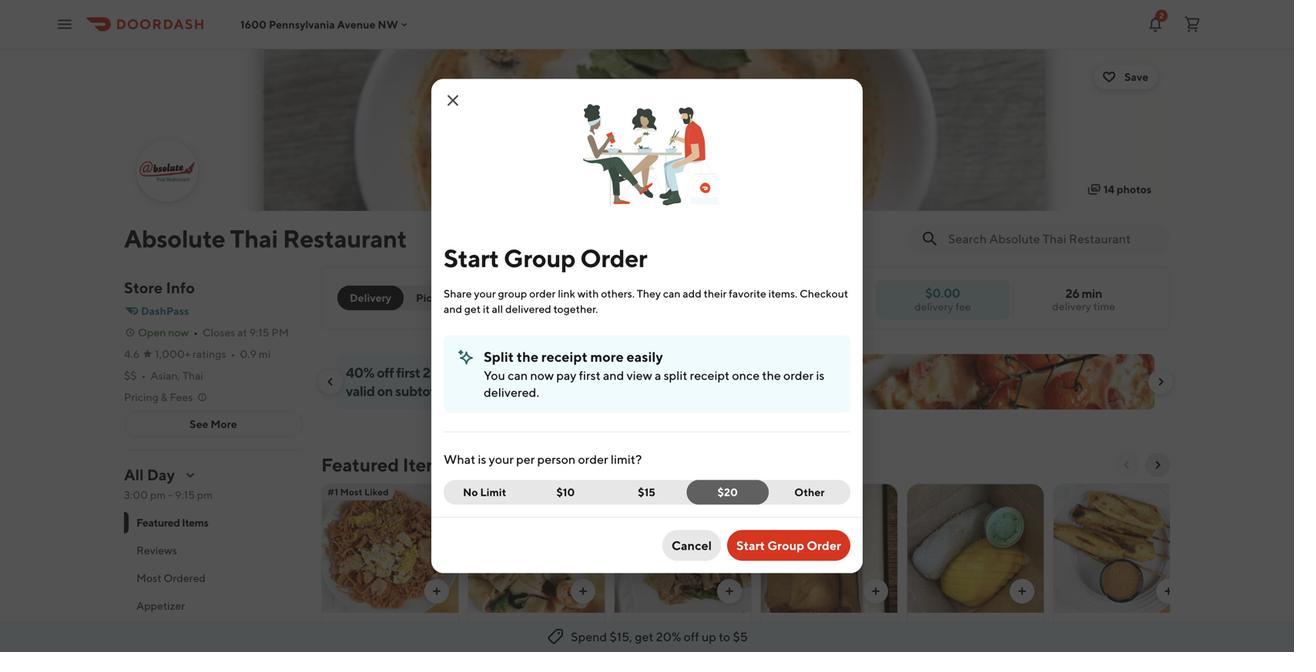 Task type: describe. For each thing, give the bounding box(es) containing it.
spring rolls button
[[761, 484, 898, 653]]

select promotional banner element
[[700, 410, 792, 438]]

restaurant
[[283, 224, 407, 253]]

share your group order link with others. they can add their favorite items. checkout and get it all delivered together.
[[444, 287, 849, 316]]

Pickup radio
[[395, 286, 463, 311]]

closes
[[203, 326, 235, 339]]

$18.00
[[621, 638, 656, 650]]

their
[[704, 287, 727, 300]]

14
[[1104, 183, 1115, 196]]

26
[[1066, 286, 1080, 301]]

more
[[211, 418, 237, 431]]

add item to cart image for the pad thai image at left
[[431, 586, 443, 598]]

40% off first 2 orders up to $10 off with 40welcome, valid on subtotals $15
[[346, 364, 676, 400]]

see inside button
[[190, 418, 208, 431]]

appetizer
[[136, 600, 185, 613]]

most for #2
[[488, 487, 511, 498]]

what is your per person order limit? option group
[[444, 480, 851, 505]]

store info
[[124, 279, 195, 297]]

9:15 for pm
[[175, 489, 195, 502]]

1 vertical spatial get
[[635, 630, 654, 645]]

1 vertical spatial the
[[762, 368, 781, 383]]

order methods option group
[[337, 286, 463, 311]]

featured inside heading
[[321, 454, 399, 476]]

$15,
[[610, 630, 633, 645]]

with inside share your group order link with others. they can add their favorite items. checkout and get it all delivered together.
[[578, 287, 599, 300]]

• right $$
[[141, 369, 146, 382]]

with inside 40% off first 2 orders up to $10 off with 40welcome, valid on subtotals $15
[[553, 364, 579, 381]]

split
[[484, 349, 514, 365]]

save
[[1125, 71, 1149, 83]]

spring rolls
[[767, 619, 832, 634]]

1600 pennsylvania avenue nw button
[[240, 18, 411, 31]]

0 horizontal spatial the
[[517, 349, 539, 365]]

#2
[[474, 487, 486, 498]]

14 photos
[[1104, 183, 1152, 196]]

76%
[[535, 638, 555, 650]]

1600
[[240, 18, 267, 31]]

delivered.
[[484, 385, 539, 400]]

2 horizontal spatial off
[[684, 630, 699, 645]]

1,000+ ratings •
[[155, 348, 235, 361]]

No Limit button
[[444, 480, 526, 505]]

group
[[498, 287, 527, 300]]

drunken noodle 76% (13)
[[475, 619, 575, 650]]

limit
[[480, 486, 506, 499]]

noodle
[[524, 619, 565, 634]]

$0.00
[[926, 286, 961, 301]]

26 min delivery time
[[1053, 286, 1116, 313]]

1 pm from the left
[[150, 489, 166, 502]]

0 horizontal spatial featured
[[136, 517, 180, 529]]

split the receipt more easily you can now pay first and view a split receipt once the order is delivered.
[[484, 349, 825, 400]]

ratings
[[193, 348, 226, 361]]

most for #1
[[340, 487, 363, 498]]

1 vertical spatial items
[[182, 517, 209, 529]]

0 vertical spatial group
[[504, 244, 576, 273]]

limit?
[[611, 452, 642, 467]]

open now
[[138, 326, 189, 339]]

a
[[655, 368, 661, 383]]

more
[[591, 349, 624, 365]]

$15 inside button
[[638, 486, 656, 499]]

• up 1,000+ ratings •
[[193, 326, 198, 339]]

• closes at 9:15 pm
[[193, 326, 289, 339]]

Item Search search field
[[949, 230, 1158, 247]]

what
[[444, 452, 476, 467]]

2 vertical spatial order
[[578, 452, 608, 467]]

#2 most liked
[[474, 487, 537, 498]]

get inside share your group order link with others. they can add their favorite items. checkout and get it all delivered together.
[[464, 303, 481, 316]]

notification bell image
[[1147, 15, 1165, 34]]

no limit
[[463, 486, 506, 499]]

items.
[[769, 287, 798, 300]]

spend
[[571, 630, 607, 645]]

start inside button
[[737, 539, 765, 553]]

valid
[[346, 383, 375, 400]]

#1
[[327, 487, 338, 498]]

satay button
[[1053, 484, 1191, 653]]

others.
[[601, 287, 635, 300]]

easily
[[627, 349, 663, 365]]

delivery inside $0.00 delivery fee
[[915, 301, 954, 313]]

group of people ordering together image
[[571, 79, 724, 231]]

drunken
[[475, 619, 522, 634]]

sticky
[[977, 619, 1010, 634]]

nw
[[378, 18, 398, 31]]

can inside share your group order link with others. they can add their favorite items. checkout and get it all delivered together.
[[663, 287, 681, 300]]

#1 most liked
[[327, 487, 389, 498]]

absolute thai restaurant
[[124, 224, 407, 253]]

1 vertical spatial group
[[485, 292, 517, 304]]

thai for absolute
[[230, 224, 278, 253]]

is inside split the receipt more easily you can now pay first and view a split receipt once the order is delivered.
[[816, 368, 825, 383]]

$15 inside 40% off first 2 orders up to $10 off with 40welcome, valid on subtotals $15
[[454, 383, 476, 400]]

0 horizontal spatial off
[[377, 364, 394, 381]]

they
[[637, 287, 661, 300]]

no
[[463, 486, 478, 499]]

spend $15, get 20% off up to $5
[[571, 630, 748, 645]]

dashpass
[[141, 305, 189, 317]]

0 vertical spatial order
[[580, 244, 647, 273]]

pad for pad thai
[[328, 619, 350, 634]]

rolls
[[805, 619, 832, 634]]

mango and sticky rice image
[[908, 484, 1044, 613]]

pricing & fees button
[[124, 390, 208, 405]]

previous button of carousel image
[[324, 376, 337, 388]]

Other button
[[760, 480, 851, 505]]

pad thai
[[328, 619, 375, 634]]

$10 inside 40% off first 2 orders up to $10 off with 40welcome, valid on subtotals $15
[[508, 364, 531, 381]]

order inside share your group order link with others. they can add their favorite items. checkout and get it all delivered together.
[[529, 287, 556, 300]]

next button of carousel image
[[1155, 376, 1167, 388]]

1 vertical spatial your
[[489, 452, 514, 467]]

add item to cart image for drunken noodle image
[[577, 586, 589, 598]]

• down pad see ew
[[660, 638, 664, 650]]

$20
[[718, 486, 738, 499]]

satay image
[[1054, 484, 1190, 613]]

&
[[161, 391, 168, 404]]

(9)
[[703, 638, 717, 650]]

0 vertical spatial 2
[[1160, 11, 1164, 20]]

1600 pennsylvania avenue nw
[[240, 18, 398, 31]]

reviews
[[136, 544, 177, 557]]

pad see ew
[[621, 619, 684, 634]]

can inside split the receipt more easily you can now pay first and view a split receipt once the order is delivered.
[[508, 368, 528, 383]]

spring
[[767, 619, 803, 634]]

cancel button
[[663, 531, 721, 561]]

and inside share your group order link with others. they can add their favorite items. checkout and get it all delivered together.
[[444, 303, 462, 316]]

pickup
[[416, 292, 451, 304]]

1 vertical spatial order
[[519, 292, 549, 304]]

first inside split the receipt more easily you can now pay first and view a split receipt once the order is delivered.
[[579, 368, 601, 383]]

$15 button
[[606, 480, 697, 505]]

20%
[[656, 630, 681, 645]]

most inside button
[[136, 572, 161, 585]]

split the receipt more easily status
[[444, 336, 851, 413]]

9:15 for pm
[[249, 326, 269, 339]]

day
[[147, 466, 175, 484]]

avenue
[[337, 18, 376, 31]]

it
[[483, 303, 490, 316]]

liked for #2 most liked
[[513, 487, 537, 498]]

0 vertical spatial featured items
[[321, 454, 450, 476]]

reviews button
[[124, 537, 303, 565]]

open menu image
[[55, 15, 74, 34]]

1 vertical spatial see
[[645, 619, 665, 634]]

2 pm from the left
[[197, 489, 213, 502]]

pm
[[272, 326, 289, 339]]

1 vertical spatial receipt
[[690, 368, 730, 383]]

0 horizontal spatial is
[[478, 452, 486, 467]]

up for orders
[[474, 364, 490, 381]]

featured items heading
[[321, 453, 450, 478]]



Task type: vqa. For each thing, say whether or not it's contained in the screenshot.
rightmost Featured Items
yes



Task type: locate. For each thing, give the bounding box(es) containing it.
with left more
[[553, 364, 579, 381]]

the right once at the bottom of page
[[762, 368, 781, 383]]

1 vertical spatial $15
[[638, 486, 656, 499]]

4.6
[[124, 348, 140, 361]]

to for $10
[[493, 364, 506, 381]]

add item to cart image for pad see ew image
[[724, 586, 736, 598]]

featured items down -
[[136, 517, 209, 529]]

2 add item to cart image from the left
[[1016, 586, 1029, 598]]

get left it
[[464, 303, 481, 316]]

is right once at the bottom of page
[[816, 368, 825, 383]]

0 horizontal spatial start
[[444, 244, 499, 273]]

thai for pad
[[352, 619, 375, 634]]

and down more
[[603, 368, 624, 383]]

pm right -
[[197, 489, 213, 502]]

$10 button
[[525, 480, 607, 505]]

link
[[558, 287, 575, 300]]

1 horizontal spatial up
[[702, 630, 717, 645]]

delivery left the "fee"
[[915, 301, 954, 313]]

0 vertical spatial your
[[474, 287, 496, 300]]

77%
[[681, 638, 701, 650]]

1 horizontal spatial 2
[[1160, 11, 1164, 20]]

0 vertical spatial up
[[474, 364, 490, 381]]

next button of carousel image
[[1152, 459, 1164, 472]]

1 horizontal spatial start group order
[[737, 539, 841, 553]]

drunken noodle image
[[468, 484, 605, 613]]

featured up the #1 most liked
[[321, 454, 399, 476]]

rice
[[1013, 619, 1037, 634]]

order inside split the receipt more easily you can now pay first and view a split receipt once the order is delivered.
[[784, 368, 814, 383]]

1 horizontal spatial first
[[579, 368, 601, 383]]

together.
[[554, 303, 598, 316]]

liked down featured items heading on the left bottom of the page
[[365, 487, 389, 498]]

$$
[[124, 369, 137, 382]]

add item to cart image inside mango and sticky rice button
[[1016, 586, 1029, 598]]

0 vertical spatial start group order
[[444, 244, 647, 273]]

0 vertical spatial now
[[168, 326, 189, 339]]

pad thai image
[[322, 484, 458, 613]]

time
[[1094, 300, 1116, 313]]

0 horizontal spatial add item to cart image
[[577, 586, 589, 598]]

1 vertical spatial to
[[719, 630, 731, 645]]

start group order down the "other" button at bottom
[[737, 539, 841, 553]]

order right once at the bottom of page
[[784, 368, 814, 383]]

$10 inside button
[[557, 486, 575, 499]]

$10 down person
[[557, 486, 575, 499]]

1 horizontal spatial to
[[719, 630, 731, 645]]

1 horizontal spatial can
[[663, 287, 681, 300]]

close start group order image
[[444, 91, 462, 110]]

previous button of carousel image
[[1121, 459, 1133, 472]]

receipt right the split
[[690, 368, 730, 383]]

your up it
[[474, 287, 496, 300]]

featured items
[[321, 454, 450, 476], [136, 517, 209, 529]]

is
[[816, 368, 825, 383], [478, 452, 486, 467]]

see left more
[[190, 418, 208, 431]]

ew
[[667, 619, 684, 634]]

most down 'reviews' on the left bottom of page
[[136, 572, 161, 585]]

0 vertical spatial can
[[663, 287, 681, 300]]

1 vertical spatial can
[[508, 368, 528, 383]]

0 horizontal spatial liked
[[365, 487, 389, 498]]

0 vertical spatial featured
[[321, 454, 399, 476]]

0 horizontal spatial $10
[[508, 364, 531, 381]]

photos
[[1117, 183, 1152, 196]]

up inside 40% off first 2 orders up to $10 off with 40welcome, valid on subtotals $15
[[474, 364, 490, 381]]

to up "delivered."
[[493, 364, 506, 381]]

1 vertical spatial thai
[[182, 369, 203, 382]]

1 horizontal spatial most
[[340, 487, 363, 498]]

1 vertical spatial featured items
[[136, 517, 209, 529]]

order up others.
[[580, 244, 647, 273]]

1 vertical spatial up
[[702, 630, 717, 645]]

1 vertical spatial 2
[[423, 364, 430, 381]]

the right split
[[517, 349, 539, 365]]

1 vertical spatial with
[[553, 364, 579, 381]]

1 pad from the left
[[328, 619, 350, 634]]

first
[[396, 364, 420, 381], [579, 368, 601, 383]]

0 horizontal spatial now
[[168, 326, 189, 339]]

absolute
[[124, 224, 225, 253]]

delivery left time
[[1053, 300, 1091, 313]]

start down $20 'button'
[[737, 539, 765, 553]]

to inside 40% off first 2 orders up to $10 off with 40welcome, valid on subtotals $15
[[493, 364, 506, 381]]

now left pay at left
[[530, 368, 554, 383]]

start up share
[[444, 244, 499, 273]]

1 vertical spatial $10
[[557, 486, 575, 499]]

1 horizontal spatial see
[[645, 619, 665, 634]]

order
[[529, 287, 556, 300], [784, 368, 814, 383], [578, 452, 608, 467]]

4 add item to cart image from the left
[[1163, 586, 1175, 598]]

0 horizontal spatial order
[[519, 292, 549, 304]]

start group order button
[[727, 531, 851, 561]]

most right #2
[[488, 487, 511, 498]]

add item to cart image inside satay button
[[1163, 586, 1175, 598]]

0 horizontal spatial most
[[136, 572, 161, 585]]

ordered
[[164, 572, 206, 585]]

up right 77%
[[702, 630, 717, 645]]

0 vertical spatial and
[[444, 303, 462, 316]]

2 vertical spatial order
[[807, 539, 841, 553]]

thai
[[230, 224, 278, 253], [182, 369, 203, 382], [352, 619, 375, 634]]

(13)
[[557, 638, 575, 650]]

1 liked from the left
[[365, 487, 389, 498]]

2 vertical spatial and
[[954, 619, 975, 634]]

all day
[[124, 466, 175, 484]]

min
[[1082, 286, 1102, 301]]

pad see ew image
[[615, 484, 751, 613]]

add item to cart image for the mango and sticky rice image
[[1016, 586, 1029, 598]]

0 horizontal spatial items
[[182, 517, 209, 529]]

liked
[[365, 487, 389, 498], [513, 487, 537, 498]]

absolute thai restaurant image
[[124, 49, 1170, 211], [138, 142, 196, 200]]

0 horizontal spatial first
[[396, 364, 420, 381]]

now up 1,000+
[[168, 326, 189, 339]]

1 horizontal spatial the
[[762, 368, 781, 383]]

delivery
[[350, 292, 391, 304]]

9:15 right -
[[175, 489, 195, 502]]

pay
[[557, 368, 577, 383]]

0.9 mi
[[240, 348, 271, 361]]

group
[[504, 244, 576, 273], [485, 292, 517, 304], [768, 539, 804, 553]]

once
[[732, 368, 760, 383]]

and inside split the receipt more easily you can now pay first and view a split receipt once the order is delivered.
[[603, 368, 624, 383]]

appetizer button
[[124, 593, 303, 620]]

all
[[492, 303, 503, 316]]

get right $15,
[[635, 630, 654, 645]]

save button
[[1094, 65, 1158, 89]]

2 inside 40% off first 2 orders up to $10 off with 40welcome, valid on subtotals $15
[[423, 364, 430, 381]]

0 horizontal spatial can
[[508, 368, 528, 383]]

asian,
[[151, 369, 180, 382]]

mi
[[259, 348, 271, 361]]

14 photos button
[[1079, 177, 1161, 202]]

1 vertical spatial start group order
[[737, 539, 841, 553]]

see left ew
[[645, 619, 665, 634]]

2 liked from the left
[[513, 487, 537, 498]]

0 horizontal spatial pm
[[150, 489, 166, 502]]

2 horizontal spatial thai
[[352, 619, 375, 634]]

0 vertical spatial start
[[444, 244, 499, 273]]

0 horizontal spatial 9:15
[[175, 489, 195, 502]]

add item to cart image up rice
[[1016, 586, 1029, 598]]

all
[[124, 466, 144, 484]]

your inside share your group order link with others. they can add their favorite items. checkout and get it all delivered together.
[[474, 287, 496, 300]]

receipt up pay at left
[[542, 349, 588, 365]]

off up on
[[377, 364, 394, 381]]

pad
[[328, 619, 350, 634], [621, 619, 642, 634]]

1 horizontal spatial receipt
[[690, 368, 730, 383]]

0 vertical spatial see
[[190, 418, 208, 431]]

spring rolls image
[[761, 484, 898, 613]]

favorite
[[729, 287, 767, 300]]

0 horizontal spatial pad
[[328, 619, 350, 634]]

per
[[516, 452, 535, 467]]

order up the "delivered"
[[529, 287, 556, 300]]

3:00
[[124, 489, 148, 502]]

featured items up the #1 most liked
[[321, 454, 450, 476]]

2 horizontal spatial order
[[784, 368, 814, 383]]

1 horizontal spatial get
[[635, 630, 654, 645]]

to left $5
[[719, 630, 731, 645]]

your
[[474, 287, 496, 300], [489, 452, 514, 467]]

$15 down "orders"
[[454, 383, 476, 400]]

most
[[340, 487, 363, 498], [488, 487, 511, 498], [136, 572, 161, 585]]

1 horizontal spatial liked
[[513, 487, 537, 498]]

pennsylvania
[[269, 18, 335, 31]]

1 vertical spatial start
[[737, 539, 765, 553]]

mango and sticky rice
[[914, 619, 1037, 634]]

and left sticky
[[954, 619, 975, 634]]

0 vertical spatial get
[[464, 303, 481, 316]]

pad for pad see ew
[[621, 619, 642, 634]]

0 vertical spatial $10
[[508, 364, 531, 381]]

other
[[795, 486, 825, 499]]

see more
[[190, 418, 237, 431]]

0 items, open order cart image
[[1184, 15, 1202, 34]]

0 vertical spatial thai
[[230, 224, 278, 253]]

to for $5
[[719, 630, 731, 645]]

1 horizontal spatial pad
[[621, 619, 642, 634]]

1 horizontal spatial off
[[533, 364, 550, 381]]

$10
[[508, 364, 531, 381], [557, 486, 575, 499]]

9:15 right at
[[249, 326, 269, 339]]

2 vertical spatial group
[[768, 539, 804, 553]]

most right the '#1'
[[340, 487, 363, 498]]

most ordered
[[136, 572, 206, 585]]

you
[[484, 368, 505, 383]]

mango and sticky rice button
[[907, 484, 1045, 653]]

with up together.
[[578, 287, 599, 300]]

open
[[138, 326, 166, 339]]

info
[[166, 279, 195, 297]]

0 vertical spatial the
[[517, 349, 539, 365]]

0 horizontal spatial get
[[464, 303, 481, 316]]

0 vertical spatial receipt
[[542, 349, 588, 365]]

1 vertical spatial featured
[[136, 517, 180, 529]]

first inside 40% off first 2 orders up to $10 off with 40welcome, valid on subtotals $15
[[396, 364, 420, 381]]

0 vertical spatial to
[[493, 364, 506, 381]]

Delivery radio
[[337, 286, 404, 311]]

your left per
[[489, 452, 514, 467]]

1 horizontal spatial order
[[578, 452, 608, 467]]

and inside button
[[954, 619, 975, 634]]

can left add
[[663, 287, 681, 300]]

$15 down limit?
[[638, 486, 656, 499]]

off left pay at left
[[533, 364, 550, 381]]

and down share
[[444, 303, 462, 316]]

start group order up link
[[444, 244, 647, 273]]

77% (9)
[[681, 638, 717, 650]]

0 horizontal spatial start group order
[[444, 244, 647, 273]]

2 vertical spatial thai
[[352, 619, 375, 634]]

1 horizontal spatial items
[[403, 454, 450, 476]]

• left the 0.9
[[231, 348, 235, 361]]

at
[[237, 326, 247, 339]]

most ordered button
[[124, 565, 303, 593]]

$10 up "delivered."
[[508, 364, 531, 381]]

first up subtotals
[[396, 364, 420, 381]]

0 horizontal spatial and
[[444, 303, 462, 316]]

group order
[[485, 292, 549, 304]]

0 vertical spatial items
[[403, 454, 450, 476]]

1 horizontal spatial pm
[[197, 489, 213, 502]]

the
[[517, 349, 539, 365], [762, 368, 781, 383]]

liked for #1 most liked
[[365, 487, 389, 498]]

off left (9)
[[684, 630, 699, 645]]

liked right limit
[[513, 487, 537, 498]]

-
[[168, 489, 173, 502]]

2 left 0 items, open order cart image
[[1160, 11, 1164, 20]]

start group order inside button
[[737, 539, 841, 553]]

first right pay at left
[[579, 368, 601, 383]]

pm left -
[[150, 489, 166, 502]]

pricing
[[124, 391, 159, 404]]

up right "orders"
[[474, 364, 490, 381]]

order left limit?
[[578, 452, 608, 467]]

mango
[[914, 619, 952, 634]]

order left link
[[519, 292, 549, 304]]

0 horizontal spatial up
[[474, 364, 490, 381]]

1 vertical spatial 9:15
[[175, 489, 195, 502]]

2 horizontal spatial order
[[807, 539, 841, 553]]

start group order
[[444, 244, 647, 273], [737, 539, 841, 553]]

0 horizontal spatial thai
[[182, 369, 203, 382]]

is right what
[[478, 452, 486, 467]]

1 vertical spatial order
[[784, 368, 814, 383]]

1 vertical spatial now
[[530, 368, 554, 383]]

add item to cart image
[[431, 586, 443, 598], [724, 586, 736, 598], [870, 586, 882, 598], [1163, 586, 1175, 598]]

3 add item to cart image from the left
[[870, 586, 882, 598]]

$15
[[454, 383, 476, 400], [638, 486, 656, 499]]

2 up subtotals
[[423, 364, 430, 381]]

2
[[1160, 11, 1164, 20], [423, 364, 430, 381]]

add item to cart image for spring rolls image
[[870, 586, 882, 598]]

0.9
[[240, 348, 257, 361]]

items inside heading
[[403, 454, 450, 476]]

add
[[683, 287, 702, 300]]

add item to cart image up spend
[[577, 586, 589, 598]]

$20 button
[[687, 480, 769, 505]]

receipt
[[542, 349, 588, 365], [690, 368, 730, 383]]

featured up 'reviews' on the left bottom of page
[[136, 517, 180, 529]]

1 vertical spatial is
[[478, 452, 486, 467]]

add item to cart image for satay image
[[1163, 586, 1175, 598]]

1 horizontal spatial add item to cart image
[[1016, 586, 1029, 598]]

checkout
[[800, 287, 849, 300]]

and
[[444, 303, 462, 316], [603, 368, 624, 383], [954, 619, 975, 634]]

on
[[377, 383, 393, 400]]

can up "delivered."
[[508, 368, 528, 383]]

order down other
[[807, 539, 841, 553]]

1,000+
[[155, 348, 190, 361]]

2 pad from the left
[[621, 619, 642, 634]]

0 horizontal spatial $15
[[454, 383, 476, 400]]

1 add item to cart image from the left
[[577, 586, 589, 598]]

now inside split the receipt more easily you can now pay first and view a split receipt once the order is delivered.
[[530, 368, 554, 383]]

1 horizontal spatial is
[[816, 368, 825, 383]]

0 vertical spatial $15
[[454, 383, 476, 400]]

0 horizontal spatial to
[[493, 364, 506, 381]]

delivery inside '26 min delivery time'
[[1053, 300, 1091, 313]]

1 horizontal spatial start
[[737, 539, 765, 553]]

2 horizontal spatial most
[[488, 487, 511, 498]]

start group order dialog
[[431, 79, 863, 574]]

up for off
[[702, 630, 717, 645]]

can
[[663, 287, 681, 300], [508, 368, 528, 383]]

1 horizontal spatial $10
[[557, 486, 575, 499]]

1 add item to cart image from the left
[[431, 586, 443, 598]]

2 add item to cart image from the left
[[724, 586, 736, 598]]

0 horizontal spatial 2
[[423, 364, 430, 381]]

subtotals
[[395, 383, 452, 400]]

add item to cart image
[[577, 586, 589, 598], [1016, 586, 1029, 598]]

0 vertical spatial with
[[578, 287, 599, 300]]

0 vertical spatial is
[[816, 368, 825, 383]]

1 horizontal spatial thai
[[230, 224, 278, 253]]



